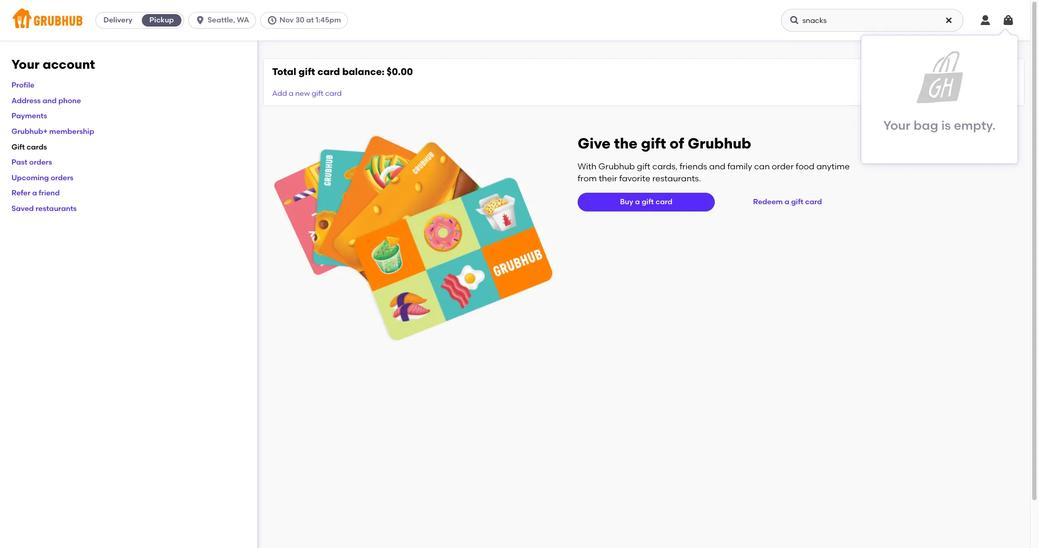 Task type: describe. For each thing, give the bounding box(es) containing it.
saved
[[11, 204, 34, 213]]

the
[[614, 135, 638, 152]]

address and phone link
[[11, 96, 81, 105]]

past
[[11, 158, 27, 167]]

order
[[772, 162, 794, 172]]

friend
[[39, 189, 60, 198]]

2 svg image from the left
[[789, 15, 800, 26]]

gift for redeem a gift card
[[791, 198, 803, 207]]

family
[[727, 162, 752, 172]]

main navigation navigation
[[0, 0, 1030, 41]]

redeem
[[753, 198, 783, 207]]

of
[[670, 135, 684, 152]]

gift right new
[[312, 89, 323, 98]]

delivery button
[[96, 12, 140, 29]]

seattle, wa
[[208, 16, 249, 25]]

cards,
[[652, 162, 678, 172]]

nov 30 at 1:45pm button
[[260, 12, 352, 29]]

their
[[599, 173, 617, 183]]

grubhub+
[[11, 127, 48, 136]]

your account
[[11, 57, 95, 72]]

restaurants
[[36, 204, 77, 213]]

card inside 'buy a gift card' link
[[656, 198, 672, 207]]

cards
[[27, 143, 47, 152]]

seattle,
[[208, 16, 235, 25]]

and inside with grubhub gift cards, friends and family can order food anytime from their favorite restaurants.
[[709, 162, 725, 172]]

your bag is empty.
[[883, 118, 996, 133]]

Search for food, convenience, alcohol... search field
[[781, 9, 963, 32]]

1:45pm
[[316, 16, 341, 25]]

gift for give the gift of grubhub
[[641, 135, 666, 152]]

at
[[306, 16, 314, 25]]

from
[[578, 173, 597, 183]]

grubhub+ membership link
[[11, 127, 94, 136]]

card down total gift card balance: $0.00
[[325, 89, 342, 98]]

delivery
[[103, 16, 132, 25]]

card inside 'redeem a gift card' button
[[805, 198, 822, 207]]

address and phone
[[11, 96, 81, 105]]

payments link
[[11, 112, 47, 121]]

refer a friend link
[[11, 189, 60, 198]]

gift for with grubhub gift cards, friends and family can order food anytime from their favorite restaurants.
[[637, 162, 650, 172]]

profile
[[11, 81, 34, 90]]

total gift card balance: $0.00
[[272, 66, 413, 78]]

buy a gift card
[[620, 198, 672, 207]]

payments
[[11, 112, 47, 121]]

buy
[[620, 198, 633, 207]]

with
[[578, 162, 596, 172]]

nov
[[279, 16, 294, 25]]

buy a gift card link
[[578, 193, 715, 212]]

total
[[272, 66, 296, 78]]

grubhub+ membership
[[11, 127, 94, 136]]

upcoming
[[11, 174, 49, 182]]

friends
[[680, 162, 707, 172]]

saved restaurants link
[[11, 204, 77, 213]]

svg image inside seattle, wa button
[[195, 15, 205, 26]]

gift up add a new gift card
[[299, 66, 315, 78]]

anytime
[[816, 162, 850, 172]]

orders for past orders
[[29, 158, 52, 167]]

past orders
[[11, 158, 52, 167]]

restaurants.
[[652, 173, 701, 183]]

give the gift of grubhub
[[578, 135, 751, 152]]



Task type: vqa. For each thing, say whether or not it's contained in the screenshot.
0.90 mi
no



Task type: locate. For each thing, give the bounding box(es) containing it.
svg image
[[195, 15, 205, 26], [789, 15, 800, 26]]

add a new gift card
[[272, 89, 342, 98]]

pickup
[[149, 16, 174, 25]]

1 vertical spatial grubhub
[[598, 162, 635, 172]]

orders for upcoming orders
[[51, 174, 73, 182]]

gift right buy
[[642, 198, 654, 207]]

svg image inside 'nov 30 at 1:45pm' button
[[267, 15, 277, 26]]

saved restaurants
[[11, 204, 77, 213]]

orders
[[29, 158, 52, 167], [51, 174, 73, 182]]

and left the 'family'
[[709, 162, 725, 172]]

balance:
[[342, 66, 385, 78]]

card down food
[[805, 198, 822, 207]]

card down restaurants.
[[656, 198, 672, 207]]

and left phone
[[43, 96, 57, 105]]

0 horizontal spatial svg image
[[195, 15, 205, 26]]

a right refer at the top of the page
[[32, 189, 37, 198]]

membership
[[49, 127, 94, 136]]

gift cards link
[[11, 143, 47, 152]]

your inside your bag is empty. tooltip
[[883, 118, 911, 133]]

gift
[[11, 143, 25, 152]]

your bag is empty. tooltip
[[861, 29, 1018, 163]]

a
[[289, 89, 294, 98], [32, 189, 37, 198], [635, 198, 640, 207], [785, 198, 789, 207]]

wa
[[237, 16, 249, 25]]

gift inside with grubhub gift cards, friends and family can order food anytime from their favorite restaurants.
[[637, 162, 650, 172]]

a inside 'redeem a gift card' button
[[785, 198, 789, 207]]

0 vertical spatial and
[[43, 96, 57, 105]]

a for refer
[[32, 189, 37, 198]]

gift up favorite
[[637, 162, 650, 172]]

gift right redeem
[[791, 198, 803, 207]]

30
[[295, 16, 304, 25]]

favorite
[[619, 173, 650, 183]]

orders up friend
[[51, 174, 73, 182]]

1 vertical spatial and
[[709, 162, 725, 172]]

1 horizontal spatial your
[[883, 118, 911, 133]]

upcoming orders
[[11, 174, 73, 182]]

grubhub
[[688, 135, 751, 152], [598, 162, 635, 172]]

1 svg image from the left
[[195, 15, 205, 26]]

1 vertical spatial orders
[[51, 174, 73, 182]]

give
[[578, 135, 611, 152]]

seattle, wa button
[[188, 12, 260, 29]]

0 horizontal spatial and
[[43, 96, 57, 105]]

card
[[317, 66, 340, 78], [325, 89, 342, 98], [656, 198, 672, 207], [805, 198, 822, 207]]

can
[[754, 162, 770, 172]]

and
[[43, 96, 57, 105], [709, 162, 725, 172]]

your
[[11, 57, 40, 72], [883, 118, 911, 133]]

0 vertical spatial orders
[[29, 158, 52, 167]]

is
[[941, 118, 951, 133]]

food
[[796, 162, 814, 172]]

with grubhub gift cards, friends and family can order food anytime from their favorite restaurants.
[[578, 162, 850, 183]]

refer
[[11, 189, 30, 198]]

a inside 'buy a gift card' link
[[635, 198, 640, 207]]

phone
[[58, 96, 81, 105]]

1 horizontal spatial and
[[709, 162, 725, 172]]

new
[[295, 89, 310, 98]]

a right redeem
[[785, 198, 789, 207]]

a for redeem
[[785, 198, 789, 207]]

0 vertical spatial your
[[11, 57, 40, 72]]

0 horizontal spatial your
[[11, 57, 40, 72]]

grubhub up with grubhub gift cards, friends and family can order food anytime from their favorite restaurants.
[[688, 135, 751, 152]]

1 horizontal spatial svg image
[[789, 15, 800, 26]]

0 vertical spatial grubhub
[[688, 135, 751, 152]]

gift for buy a gift card
[[642, 198, 654, 207]]

grubhub up their
[[598, 162, 635, 172]]

add
[[272, 89, 287, 98]]

gift
[[299, 66, 315, 78], [312, 89, 323, 98], [641, 135, 666, 152], [637, 162, 650, 172], [642, 198, 654, 207], [791, 198, 803, 207]]

bag
[[914, 118, 938, 133]]

0 horizontal spatial grubhub
[[598, 162, 635, 172]]

a right buy
[[635, 198, 640, 207]]

redeem a gift card
[[753, 198, 822, 207]]

account
[[43, 57, 95, 72]]

your for your account
[[11, 57, 40, 72]]

$0.00
[[387, 66, 413, 78]]

profile link
[[11, 81, 34, 90]]

a for add
[[289, 89, 294, 98]]

a left new
[[289, 89, 294, 98]]

1 vertical spatial your
[[883, 118, 911, 133]]

redeem a gift card button
[[749, 193, 826, 212]]

nov 30 at 1:45pm
[[279, 16, 341, 25]]

card up add a new gift card
[[317, 66, 340, 78]]

empty.
[[954, 118, 996, 133]]

gift left of
[[641, 135, 666, 152]]

address
[[11, 96, 41, 105]]

past orders link
[[11, 158, 52, 167]]

a for buy
[[635, 198, 640, 207]]

svg image
[[979, 14, 992, 27], [1002, 14, 1015, 27], [267, 15, 277, 26], [945, 16, 953, 25]]

refer a friend
[[11, 189, 60, 198]]

your for your bag is empty.
[[883, 118, 911, 133]]

grubhub inside with grubhub gift cards, friends and family can order food anytime from their favorite restaurants.
[[598, 162, 635, 172]]

gift card image
[[274, 135, 553, 342]]

pickup button
[[140, 12, 184, 29]]

your left bag
[[883, 118, 911, 133]]

your up profile link
[[11, 57, 40, 72]]

upcoming orders link
[[11, 174, 73, 182]]

gift inside button
[[791, 198, 803, 207]]

orders up upcoming orders
[[29, 158, 52, 167]]

gift cards
[[11, 143, 47, 152]]

1 horizontal spatial grubhub
[[688, 135, 751, 152]]



